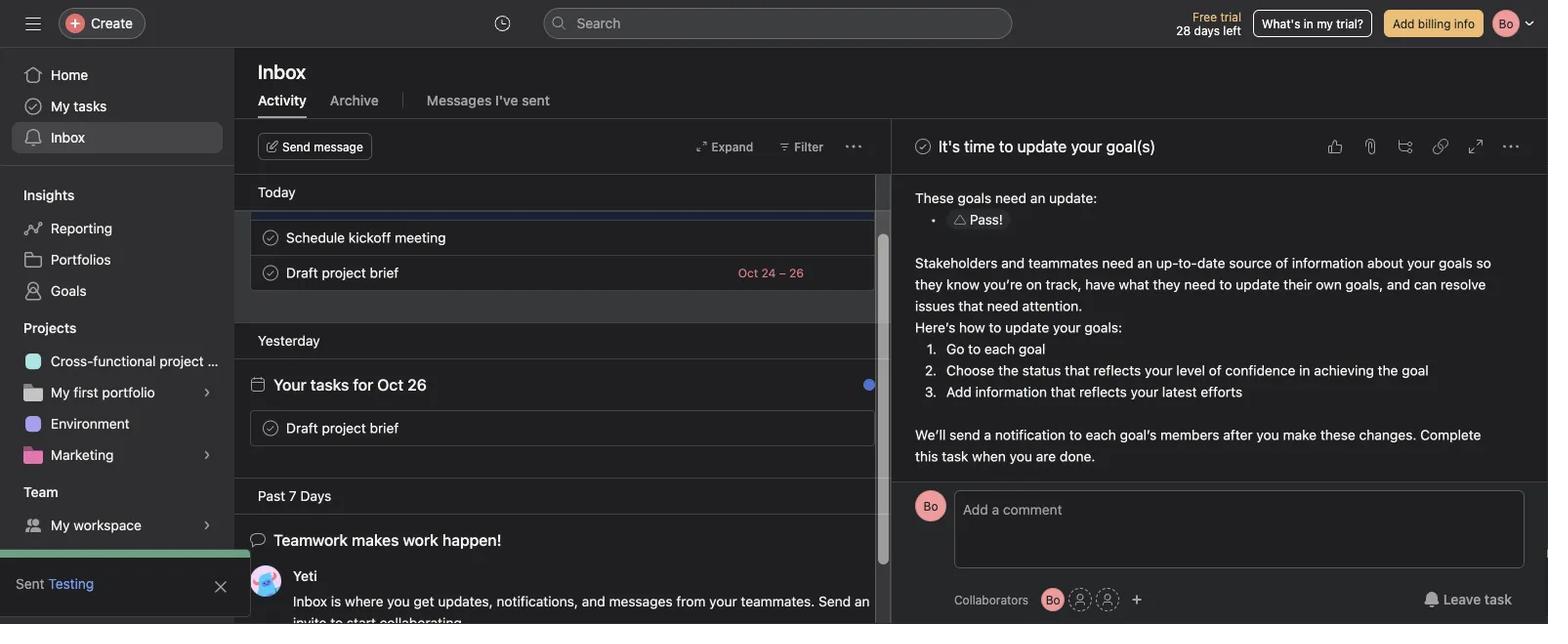 Task type: describe. For each thing, give the bounding box(es) containing it.
my workspace
[[51, 517, 142, 533]]

0 vertical spatial goal
[[1019, 341, 1046, 358]]

how
[[959, 320, 985, 336]]

time for middle completed image
[[309, 194, 337, 211]]

own
[[1316, 277, 1342, 293]]

description document
[[894, 188, 1525, 468]]

activity link
[[258, 92, 307, 118]]

1 vertical spatial it's time to update your goal(s)
[[286, 194, 480, 211]]

your up the latest
[[1145, 363, 1173, 379]]

billing
[[1418, 17, 1451, 30]]

1 horizontal spatial 26
[[789, 266, 804, 280]]

goals,
[[1346, 277, 1383, 293]]

see details, marketing image
[[201, 449, 213, 461]]

where
[[345, 593, 383, 610]]

add subtask image
[[1398, 139, 1413, 154]]

send message
[[282, 140, 363, 153]]

my first portfolio link
[[12, 377, 223, 408]]

tasks for my
[[74, 98, 107, 114]]

messages i've sent link
[[427, 92, 550, 118]]

are
[[1036, 449, 1056, 465]]

so
[[1476, 255, 1491, 272]]

full screen image
[[1468, 139, 1484, 154]]

1 vertical spatial completed image
[[259, 191, 282, 214]]

see details, my first portfolio image
[[201, 387, 213, 399]]

left
[[1223, 23, 1241, 37]]

reporting link
[[12, 213, 223, 244]]

global element
[[0, 48, 234, 165]]

stakeholders
[[915, 255, 998, 272]]

reporting
[[51, 220, 112, 236]]

1 draft project brief from the top
[[286, 265, 399, 281]]

and inside yeti inbox is where you get updates, notifications, and messages from your teammates. send an invite to start collaborating.
[[582, 593, 605, 610]]

your up can
[[1407, 255, 1435, 272]]

send inside yeti inbox is where you get updates, notifications, and messages from your teammates. send an invite to start collaborating.
[[819, 593, 851, 610]]

1 vertical spatial project
[[159, 353, 204, 369]]

complete
[[1420, 427, 1481, 443]]

your up update:
[[1071, 137, 1102, 156]]

0 horizontal spatial oct
[[377, 376, 404, 394]]

date
[[1197, 255, 1225, 272]]

goals:
[[1085, 320, 1122, 336]]

team button
[[0, 483, 58, 502]]

1 they from the left
[[915, 277, 943, 293]]

inbox inside yeti inbox is where you get updates, notifications, and messages from your teammates. send an invite to start collaborating.
[[293, 593, 327, 610]]

1 vertical spatial reflects
[[1079, 384, 1127, 400]]

my tasks link
[[12, 91, 223, 122]]

stakeholders and teammates need an up-to-date source of information about your goals so they know you're on track, have what they need to update their own goals, and can resolve issues that need attention. here's how to update your goals: go to each goal choose the status that reflects your level of confidence in achieving the goal add information that reflects your latest efforts
[[915, 255, 1495, 400]]

add billing info
[[1393, 17, 1475, 30]]

sent
[[16, 576, 45, 592]]

teamwork
[[274, 531, 348, 549]]

portfolios
[[51, 252, 111, 268]]

add or remove collaborators image
[[1131, 594, 1143, 606]]

goals inside stakeholders and teammates need an up-to-date source of information about your goals so they know you're on track, have what they need to update their own goals, and can resolve issues that need attention. here's how to update your goals: go to each goal choose the status that reflects your level of confidence in achieving the goal add information that reflects your latest efforts
[[1439, 255, 1473, 272]]

bo for right bo button
[[1046, 593, 1060, 607]]

my for my workspace
[[51, 517, 70, 533]]

add inside stakeholders and teammates need an up-to-date source of information about your goals so they know you're on track, have what they need to update their own goals, and can resolve issues that need attention. here's how to update your goals: go to each goal choose the status that reflects your level of confidence in achieving the goal add information that reflects your latest efforts
[[947, 384, 972, 400]]

done.
[[1060, 449, 1095, 465]]

these
[[1321, 427, 1356, 443]]

invite button
[[19, 581, 103, 616]]

it's for completed image to the top
[[939, 137, 960, 156]]

project for completed checkbox
[[322, 420, 366, 436]]

up-
[[1156, 255, 1178, 272]]

portfolios link
[[12, 244, 223, 275]]

to inside yeti inbox is where you get updates, notifications, and messages from your teammates. send an invite to start collaborating.
[[330, 615, 343, 624]]

1 horizontal spatial information
[[1292, 255, 1364, 272]]

1 vertical spatial that
[[1065, 363, 1090, 379]]

work happen!
[[403, 531, 502, 549]]

insights element
[[0, 178, 234, 311]]

sent
[[522, 92, 550, 108]]

leave
[[1443, 591, 1481, 608]]

2 they from the left
[[1153, 277, 1181, 293]]

have
[[1085, 277, 1115, 293]]

archive
[[330, 92, 379, 108]]

start
[[347, 615, 376, 624]]

your down attention.
[[1053, 320, 1081, 336]]

from
[[676, 593, 706, 610]]

filter button
[[770, 133, 832, 160]]

your left the latest
[[1131, 384, 1159, 400]]

cross-functional project plan
[[51, 353, 234, 369]]

search list box
[[544, 8, 1012, 39]]

need down the you're
[[987, 298, 1019, 315]]

pass! link
[[970, 212, 1003, 228]]

goal(s) for middle completed image
[[436, 194, 480, 211]]

send
[[950, 427, 980, 443]]

projects
[[23, 320, 77, 336]]

update down attention.
[[1005, 320, 1049, 336]]

insights button
[[0, 186, 75, 205]]

home
[[51, 67, 88, 83]]

here's
[[915, 320, 956, 336]]

insights
[[23, 187, 75, 203]]

0 vertical spatial completed image
[[911, 135, 935, 158]]

i've
[[495, 92, 518, 108]]

pass!
[[970, 212, 1003, 228]]

update down source
[[1236, 277, 1280, 293]]

marketing link
[[12, 440, 223, 471]]

members
[[1161, 427, 1220, 443]]

my for my tasks
[[51, 98, 70, 114]]

0 vertical spatial of
[[1276, 255, 1288, 272]]

cross-functional project plan link
[[12, 346, 234, 377]]

project for completed option over yesterday at left
[[322, 265, 366, 281]]

completed checkbox up yesterday at left
[[259, 261, 282, 285]]

messages i've sent
[[427, 92, 550, 108]]

need up what
[[1102, 255, 1134, 272]]

task inside we'll send a notification to each goal's members after you make these changes. complete this task when you are done.
[[942, 449, 968, 465]]

each inside we'll send a notification to each goal's members after you make these changes. complete this task when you are done.
[[1086, 427, 1116, 443]]

my
[[1317, 17, 1333, 30]]

free trial 28 days left
[[1176, 10, 1241, 37]]

hide sidebar image
[[25, 16, 41, 31]]

kickoff
[[349, 230, 391, 246]]

about
[[1367, 255, 1404, 272]]

close image
[[213, 579, 229, 595]]

goals
[[51, 283, 87, 299]]

what's
[[1262, 17, 1301, 30]]

collaborating.
[[380, 615, 466, 624]]

team
[[23, 484, 58, 500]]

completed checkbox down send message button
[[259, 191, 282, 214]]

oct 24 – 26 button
[[738, 266, 804, 280]]

know
[[946, 277, 980, 293]]

each inside stakeholders and teammates need an up-to-date source of information about your goals so they know you're on track, have what they need to update their own goals, and can resolve issues that need attention. here's how to update your goals: go to each goal choose the status that reflects your level of confidence in achieving the goal add information that reflects your latest efforts
[[985, 341, 1015, 358]]

past
[[258, 488, 285, 504]]

1 vertical spatial and
[[1387, 277, 1411, 293]]

1 vertical spatial goal
[[1402, 363, 1429, 379]]

0 horizontal spatial bo button
[[915, 490, 947, 522]]

send inside button
[[282, 140, 311, 153]]

your inside yeti inbox is where you get updates, notifications, and messages from your teammates. send an invite to start collaborating.
[[709, 593, 737, 610]]

0 vertical spatial you
[[1257, 427, 1279, 443]]

search button
[[544, 8, 1012, 39]]

goal(s) for completed image to the top
[[1106, 137, 1156, 156]]

0 vertical spatial reflects
[[1094, 363, 1141, 379]]

it's for middle completed image
[[286, 194, 305, 211]]

teams element
[[0, 475, 234, 545]]

yeti
[[293, 568, 317, 584]]

your
[[274, 376, 307, 394]]

update up update:
[[1017, 137, 1067, 156]]

0 likes. click to like this task image
[[1327, 139, 1343, 154]]

to inside we'll send a notification to each goal's members after you make these changes. complete this task when you are done.
[[1069, 427, 1082, 443]]

makes
[[352, 531, 399, 549]]

portfolio
[[102, 384, 155, 400]]

plan
[[208, 353, 234, 369]]

create
[[91, 15, 133, 31]]

archive link
[[330, 92, 379, 118]]

trial
[[1220, 10, 1241, 23]]

collaborators
[[954, 593, 1029, 607]]

1 vertical spatial you
[[1010, 449, 1032, 465]]

changes.
[[1359, 427, 1417, 443]]

messages
[[609, 593, 673, 610]]

an inside yeti inbox is where you get updates, notifications, and messages from your teammates. send an invite to start collaborating.
[[855, 593, 870, 610]]

updates,
[[438, 593, 493, 610]]

0 vertical spatial oct
[[738, 266, 758, 280]]

0 vertical spatial that
[[959, 298, 984, 315]]

these goals need an update:
[[915, 190, 1097, 207]]



Task type: vqa. For each thing, say whether or not it's contained in the screenshot.
Files link
no



Task type: locate. For each thing, give the bounding box(es) containing it.
project down your tasks for oct 26
[[322, 420, 366, 436]]

0 vertical spatial 26
[[789, 266, 804, 280]]

1 horizontal spatial tasks
[[310, 376, 349, 394]]

expand
[[712, 140, 753, 153]]

1 draft from the top
[[286, 265, 318, 281]]

inbox up activity
[[258, 60, 306, 83]]

0 vertical spatial information
[[1292, 255, 1364, 272]]

1 vertical spatial bo button
[[1041, 588, 1065, 611]]

more actions image
[[846, 139, 862, 154]]

add inside button
[[1393, 17, 1415, 30]]

it's time to update your goal(s) up kickoff
[[286, 194, 480, 211]]

1 vertical spatial send
[[819, 593, 851, 610]]

1 the from the left
[[998, 363, 1019, 379]]

0 horizontal spatial it's time to update your goal(s)
[[286, 194, 480, 211]]

add billing info button
[[1384, 10, 1484, 37]]

2 vertical spatial inbox
[[293, 593, 327, 610]]

draft project brief
[[286, 265, 399, 281], [286, 420, 399, 436]]

of up their
[[1276, 255, 1288, 272]]

an inside stakeholders and teammates need an up-to-date source of information about your goals so they know you're on track, have what they need to update their own goals, and can resolve issues that need attention. here's how to update your goals: go to each goal choose the status that reflects your level of confidence in achieving the goal add information that reflects your latest efforts
[[1137, 255, 1153, 272]]

information
[[1292, 255, 1364, 272], [975, 384, 1047, 400]]

your up the meeting
[[404, 194, 432, 211]]

add left billing
[[1393, 17, 1415, 30]]

achieving
[[1314, 363, 1374, 379]]

history image
[[495, 16, 510, 31]]

1 vertical spatial completed image
[[259, 261, 282, 285]]

0 vertical spatial bo button
[[915, 490, 947, 522]]

in inside stakeholders and teammates need an up-to-date source of information about your goals so they know you're on track, have what they need to update their own goals, and can resolve issues that need attention. here's how to update your goals: go to each goal choose the status that reflects your level of confidence in achieving the goal add information that reflects your latest efforts
[[1299, 363, 1310, 379]]

in left the my
[[1304, 17, 1314, 30]]

0 vertical spatial send
[[282, 140, 311, 153]]

0 horizontal spatial send
[[282, 140, 311, 153]]

completed image up yesterday at left
[[259, 261, 282, 285]]

0 horizontal spatial information
[[975, 384, 1047, 400]]

completed image down send message button
[[259, 191, 282, 214]]

is
[[331, 593, 341, 610]]

first
[[74, 384, 98, 400]]

goal up changes. on the bottom
[[1402, 363, 1429, 379]]

1 horizontal spatial oct
[[738, 266, 758, 280]]

0 horizontal spatial goals
[[958, 190, 992, 207]]

0 vertical spatial tasks
[[74, 98, 107, 114]]

0 vertical spatial draft project brief
[[286, 265, 399, 281]]

time up schedule
[[309, 194, 337, 211]]

2 vertical spatial my
[[51, 517, 70, 533]]

0 vertical spatial my
[[51, 98, 70, 114]]

0 horizontal spatial time
[[309, 194, 337, 211]]

1 vertical spatial each
[[1086, 427, 1116, 443]]

after
[[1223, 427, 1253, 443]]

1 horizontal spatial the
[[1378, 363, 1398, 379]]

invite
[[293, 615, 327, 624]]

to up schedule kickoff meeting
[[340, 194, 353, 211]]

teammates
[[1029, 255, 1099, 272]]

they down up-
[[1153, 277, 1181, 293]]

your right 'from'
[[709, 593, 737, 610]]

what
[[1119, 277, 1149, 293]]

status
[[1022, 363, 1061, 379]]

that down status
[[1051, 384, 1076, 400]]

it's up schedule
[[286, 194, 305, 211]]

1 horizontal spatial goals
[[1439, 255, 1473, 272]]

tasks inside global element
[[74, 98, 107, 114]]

these
[[915, 190, 954, 207]]

26 right for on the bottom left
[[408, 376, 427, 394]]

we'll send a notification to each goal's members after you make these changes. complete this task when you are done.
[[915, 427, 1485, 465]]

update up kickoff
[[357, 194, 401, 211]]

1 horizontal spatial of
[[1276, 255, 1288, 272]]

1 vertical spatial information
[[975, 384, 1047, 400]]

1 vertical spatial tasks
[[310, 376, 349, 394]]

your tasks for oct 26
[[274, 376, 427, 394]]

you inside yeti inbox is where you get updates, notifications, and messages from your teammates. send an invite to start collaborating.
[[387, 593, 410, 610]]

and up the you're
[[1001, 255, 1025, 272]]

draft down schedule
[[286, 265, 318, 281]]

2 the from the left
[[1378, 363, 1398, 379]]

copy task link image
[[1433, 139, 1449, 154]]

completed image
[[259, 226, 282, 250], [259, 261, 282, 285]]

0 horizontal spatial task
[[942, 449, 968, 465]]

0 horizontal spatial bo
[[924, 499, 938, 513]]

an right the teammates.
[[855, 593, 870, 610]]

tasks
[[74, 98, 107, 114], [310, 376, 349, 394]]

to-
[[1178, 255, 1197, 272]]

1 brief from the top
[[370, 265, 399, 281]]

my inside global element
[[51, 98, 70, 114]]

oct right for on the bottom left
[[377, 376, 404, 394]]

it's
[[939, 137, 960, 156], [286, 194, 305, 211]]

information down status
[[975, 384, 1047, 400]]

they up issues
[[915, 277, 943, 293]]

need down date
[[1184, 277, 1216, 293]]

latest
[[1162, 384, 1197, 400]]

1 vertical spatial of
[[1209, 363, 1222, 379]]

2 vertical spatial completed image
[[259, 417, 282, 440]]

tasks for your
[[310, 376, 349, 394]]

1 my from the top
[[51, 98, 70, 114]]

1 horizontal spatial goal
[[1402, 363, 1429, 379]]

Completed checkbox
[[911, 135, 935, 158], [259, 191, 282, 214], [259, 226, 282, 250], [259, 261, 282, 285]]

0 vertical spatial brief
[[370, 265, 399, 281]]

to up done.
[[1069, 427, 1082, 443]]

1 horizontal spatial bo
[[1046, 593, 1060, 607]]

it's time to update your goal(s) dialog
[[892, 0, 1548, 624]]

1 vertical spatial an
[[1137, 255, 1153, 272]]

1 vertical spatial brief
[[370, 420, 399, 436]]

0 horizontal spatial they
[[915, 277, 943, 293]]

2 vertical spatial you
[[387, 593, 410, 610]]

my for my first portfolio
[[51, 384, 70, 400]]

archive notification image
[[854, 382, 869, 398]]

0 vertical spatial in
[[1304, 17, 1314, 30]]

goals up the resolve at top right
[[1439, 255, 1473, 272]]

draft project brief down schedule kickoff meeting
[[286, 265, 399, 281]]

goal up status
[[1019, 341, 1046, 358]]

1 vertical spatial add
[[947, 384, 972, 400]]

Completed checkbox
[[259, 417, 282, 440]]

can
[[1414, 277, 1437, 293]]

0 horizontal spatial add
[[947, 384, 972, 400]]

add
[[1393, 17, 1415, 30], [947, 384, 972, 400]]

home link
[[12, 60, 223, 91]]

2 draft project brief from the top
[[286, 420, 399, 436]]

attachments: add a file to this task, it's time to update your goal(s) image
[[1363, 139, 1378, 154]]

0 vertical spatial each
[[985, 341, 1015, 358]]

draft for draft's completed icon
[[286, 265, 318, 281]]

completed image left schedule
[[259, 226, 282, 250]]

my down team
[[51, 517, 70, 533]]

it's inside dialog
[[939, 137, 960, 156]]

0 vertical spatial completed image
[[259, 226, 282, 250]]

0 horizontal spatial and
[[582, 593, 605, 610]]

1 horizontal spatial each
[[1086, 427, 1116, 443]]

to down date
[[1219, 277, 1232, 293]]

0 vertical spatial add
[[1393, 17, 1415, 30]]

an
[[1030, 190, 1046, 207], [1137, 255, 1153, 272], [855, 593, 870, 610]]

track,
[[1046, 277, 1082, 293]]

draft project brief down your tasks for oct 26
[[286, 420, 399, 436]]

goal's
[[1120, 427, 1157, 443]]

free
[[1193, 10, 1217, 23]]

to right go
[[968, 341, 981, 358]]

draft for completed image to the bottom
[[286, 420, 318, 436]]

tasks left for on the bottom left
[[310, 376, 349, 394]]

completed image up these
[[911, 135, 935, 158]]

an left up-
[[1137, 255, 1153, 272]]

1 horizontal spatial and
[[1001, 255, 1025, 272]]

1 horizontal spatial they
[[1153, 277, 1181, 293]]

efforts
[[1201, 384, 1243, 400]]

completed checkbox inside it's time to update your goal(s) dialog
[[911, 135, 935, 158]]

0 horizontal spatial goal(s)
[[436, 194, 480, 211]]

bo button down this
[[915, 490, 947, 522]]

0 vertical spatial inbox
[[258, 60, 306, 83]]

brief down for on the bottom left
[[370, 420, 399, 436]]

inbox up invite
[[293, 593, 327, 610]]

my first portfolio
[[51, 384, 155, 400]]

for
[[353, 376, 373, 394]]

time
[[964, 137, 995, 156], [309, 194, 337, 211]]

goal(s) inside dialog
[[1106, 137, 1156, 156]]

to up these goals need an update:
[[999, 137, 1013, 156]]

1 vertical spatial draft
[[286, 420, 318, 436]]

reflects
[[1094, 363, 1141, 379], [1079, 384, 1127, 400]]

you down 'notification'
[[1010, 449, 1032, 465]]

it's up these
[[939, 137, 960, 156]]

that right status
[[1065, 363, 1090, 379]]

2 vertical spatial that
[[1051, 384, 1076, 400]]

1 horizontal spatial goal(s)
[[1106, 137, 1156, 156]]

0 vertical spatial and
[[1001, 255, 1025, 272]]

my inside teams element
[[51, 517, 70, 533]]

inbox inside inbox link
[[51, 129, 85, 146]]

goal
[[1019, 341, 1046, 358], [1402, 363, 1429, 379]]

it's time to update your goal(s) up update:
[[939, 137, 1156, 156]]

you left get
[[387, 593, 410, 610]]

my
[[51, 98, 70, 114], [51, 384, 70, 400], [51, 517, 70, 533]]

1 horizontal spatial time
[[964, 137, 995, 156]]

invite
[[55, 590, 90, 607]]

brief
[[370, 265, 399, 281], [370, 420, 399, 436]]

2 horizontal spatial an
[[1137, 255, 1153, 272]]

leave task
[[1443, 591, 1512, 608]]

goal(s)
[[1106, 137, 1156, 156], [436, 194, 480, 211]]

1 horizontal spatial task
[[1485, 591, 1512, 608]]

time inside dialog
[[964, 137, 995, 156]]

today
[[258, 184, 296, 200]]

to right how
[[989, 320, 1002, 336]]

their
[[1284, 277, 1312, 293]]

0 vertical spatial it's time to update your goal(s)
[[939, 137, 1156, 156]]

bo down this
[[924, 499, 938, 513]]

see details, my workspace image
[[201, 520, 213, 531]]

oct left 24
[[738, 266, 758, 280]]

2 my from the top
[[51, 384, 70, 400]]

and down "about"
[[1387, 277, 1411, 293]]

inbox link
[[12, 122, 223, 153]]

we'll
[[915, 427, 946, 443]]

your tasks for oct 26 link
[[274, 376, 427, 394]]

each down how
[[985, 341, 1015, 358]]

2 completed image from the top
[[259, 261, 282, 285]]

it's time to update your goal(s) inside dialog
[[939, 137, 1156, 156]]

1 vertical spatial 26
[[408, 376, 427, 394]]

goals
[[958, 190, 992, 207], [1439, 255, 1473, 272]]

0 vertical spatial bo
[[924, 499, 938, 513]]

project down schedule kickoff meeting
[[322, 265, 366, 281]]

choose
[[947, 363, 995, 379]]

1 vertical spatial goal(s)
[[436, 194, 480, 211]]

1 vertical spatial time
[[309, 194, 337, 211]]

0 horizontal spatial 26
[[408, 376, 427, 394]]

source
[[1229, 255, 1272, 272]]

meeting
[[395, 230, 446, 246]]

more actions for this task image
[[1503, 139, 1519, 154]]

1 horizontal spatial you
[[1010, 449, 1032, 465]]

my down "home" in the left of the page
[[51, 98, 70, 114]]

completed image
[[911, 135, 935, 158], [259, 191, 282, 214], [259, 417, 282, 440]]

time for completed image to the top
[[964, 137, 995, 156]]

1 completed image from the top
[[259, 226, 282, 250]]

of up efforts on the right bottom of page
[[1209, 363, 1222, 379]]

0 horizontal spatial tasks
[[74, 98, 107, 114]]

7 days
[[289, 488, 331, 504]]

attention.
[[1022, 298, 1083, 315]]

tasks down "home" in the left of the page
[[74, 98, 107, 114]]

past 7 days
[[258, 488, 331, 504]]

notifications,
[[497, 593, 578, 610]]

that up how
[[959, 298, 984, 315]]

goals up pass! 'button'
[[958, 190, 992, 207]]

info
[[1454, 17, 1475, 30]]

the right achieving
[[1378, 363, 1398, 379]]

task inside button
[[1485, 591, 1512, 608]]

confidence
[[1225, 363, 1296, 379]]

inbox down my tasks
[[51, 129, 85, 146]]

goals link
[[12, 275, 223, 307]]

create button
[[59, 8, 145, 39]]

and left messages
[[582, 593, 605, 610]]

completed image down your at the left bottom of the page
[[259, 417, 282, 440]]

0 horizontal spatial goal
[[1019, 341, 1046, 358]]

schedule
[[286, 230, 345, 246]]

time up these goals need an update:
[[964, 137, 995, 156]]

completed image for draft
[[259, 261, 282, 285]]

0 vertical spatial goals
[[958, 190, 992, 207]]

you're
[[983, 277, 1023, 293]]

on
[[1026, 277, 1042, 293]]

need up pass!
[[995, 190, 1027, 207]]

project
[[322, 265, 366, 281], [159, 353, 204, 369], [322, 420, 366, 436]]

draft
[[286, 265, 318, 281], [286, 420, 318, 436]]

1 horizontal spatial an
[[1030, 190, 1046, 207]]

1 horizontal spatial bo button
[[1041, 588, 1065, 611]]

2 brief from the top
[[370, 420, 399, 436]]

reflects down the goals:
[[1094, 363, 1141, 379]]

1 vertical spatial inbox
[[51, 129, 85, 146]]

send left "message"
[[282, 140, 311, 153]]

marketing
[[51, 447, 114, 463]]

information up the "own"
[[1292, 255, 1364, 272]]

task right leave
[[1485, 591, 1512, 608]]

environment link
[[12, 408, 223, 440]]

draft right completed checkbox
[[286, 420, 318, 436]]

0 horizontal spatial the
[[998, 363, 1019, 379]]

make
[[1283, 427, 1317, 443]]

bo for leftmost bo button
[[924, 499, 938, 513]]

completed checkbox left schedule
[[259, 226, 282, 250]]

task down send
[[942, 449, 968, 465]]

1 vertical spatial oct
[[377, 376, 404, 394]]

1 vertical spatial goals
[[1439, 255, 1473, 272]]

a
[[984, 427, 991, 443]]

workspace
[[74, 517, 142, 533]]

2 vertical spatial an
[[855, 593, 870, 610]]

0 horizontal spatial each
[[985, 341, 1015, 358]]

1 vertical spatial it's
[[286, 194, 305, 211]]

0 horizontal spatial of
[[1209, 363, 1222, 379]]

add down 'choose'
[[947, 384, 972, 400]]

0 vertical spatial task
[[942, 449, 968, 465]]

update
[[1017, 137, 1067, 156], [357, 194, 401, 211], [1236, 277, 1280, 293], [1005, 320, 1049, 336]]

26 right –
[[789, 266, 804, 280]]

bo button right collaborators
[[1041, 588, 1065, 611]]

my left first
[[51, 384, 70, 400]]

1 horizontal spatial it's time to update your goal(s)
[[939, 137, 1156, 156]]

send message button
[[258, 133, 372, 160]]

2 horizontal spatial you
[[1257, 427, 1279, 443]]

the left status
[[998, 363, 1019, 379]]

my inside projects element
[[51, 384, 70, 400]]

you right 'after'
[[1257, 427, 1279, 443]]

what's in my trial? button
[[1253, 10, 1372, 37]]

0 vertical spatial it's
[[939, 137, 960, 156]]

projects element
[[0, 311, 234, 475]]

reflects up goal's
[[1079, 384, 1127, 400]]

brief down kickoff
[[370, 265, 399, 281]]

2 draft from the top
[[286, 420, 318, 436]]

project left plan
[[159, 353, 204, 369]]

completed image for schedule
[[259, 226, 282, 250]]

an left update:
[[1030, 190, 1046, 207]]

send right the teammates.
[[819, 593, 851, 610]]

each up done.
[[1086, 427, 1116, 443]]

1 horizontal spatial add
[[1393, 17, 1415, 30]]

in left achieving
[[1299, 363, 1310, 379]]

1 vertical spatial bo
[[1046, 593, 1060, 607]]

bo right collaborators
[[1046, 593, 1060, 607]]

1 vertical spatial draft project brief
[[286, 420, 399, 436]]

3 my from the top
[[51, 517, 70, 533]]

in inside button
[[1304, 17, 1314, 30]]

testing
[[48, 576, 94, 592]]

1 vertical spatial task
[[1485, 591, 1512, 608]]

to down is
[[330, 615, 343, 624]]

1 horizontal spatial send
[[819, 593, 851, 610]]

0 vertical spatial project
[[322, 265, 366, 281]]

resolve
[[1441, 277, 1486, 293]]

leave task button
[[1411, 582, 1525, 617]]

0 vertical spatial goal(s)
[[1106, 137, 1156, 156]]

completed checkbox up these
[[911, 135, 935, 158]]



